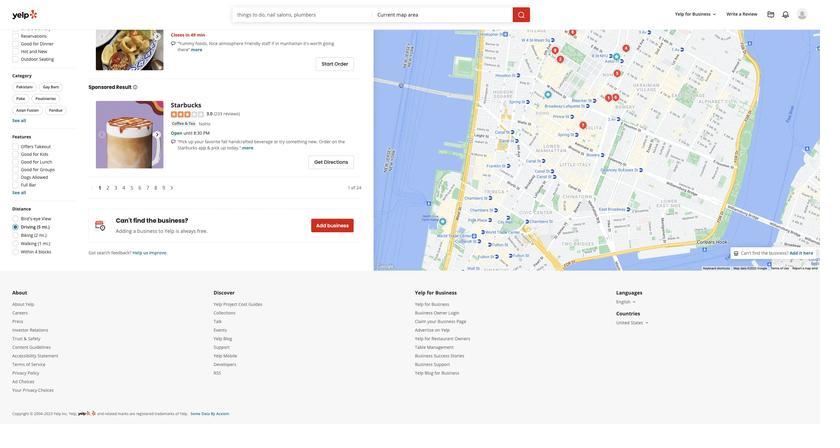 Task type: describe. For each thing, give the bounding box(es) containing it.
of left use
[[780, 267, 783, 270]]

offers for offers delivery
[[21, 26, 33, 31]]

some data by acxiom link
[[191, 412, 229, 417]]

page: 7 element
[[146, 184, 149, 192]]

0 vertical spatial up
[[188, 139, 193, 145]]

16 bizhouse v2 image
[[734, 251, 739, 256]]

support link
[[214, 345, 230, 351]]

0 horizontal spatial choices
[[19, 379, 34, 385]]

hot and new
[[21, 49, 47, 54]]

4 inside pagination navigation navigation
[[122, 185, 125, 191]]

notifications image
[[782, 11, 789, 18]]

yelp for business link
[[415, 302, 449, 308]]

united states button
[[616, 320, 649, 326]]

2004–2023
[[34, 412, 53, 417]]

of inside about yelp careers press investor relations trust & safety content guidelines accessibility statement terms of service privacy policy ad choices your privacy choices
[[26, 362, 30, 368]]

add it here button
[[790, 250, 813, 256]]

on inside "pick up your favorite fall handcrafted beverage or try something new. order on the starbucks app & pick up today."
[[332, 139, 337, 145]]

16 info v2 image
[[133, 85, 138, 90]]

get directions
[[314, 159, 348, 166]]

blog inside yelp for business business owner login claim your business page advertise on yelp yelp for restaurant owners table management business success stories business support yelp blog for business
[[425, 371, 433, 376]]

(5
[[37, 224, 41, 230]]

all for category
[[21, 118, 26, 124]]

16 speech v2 image for start order
[[171, 41, 176, 46]]

driving (5 mi.)
[[21, 224, 50, 230]]

add business link
[[311, 219, 354, 233]]

Near text field
[[377, 11, 508, 18]]

can't find the business? add it here
[[741, 250, 813, 256]]

bar primi image
[[609, 91, 622, 104]]

good for good for dinner
[[21, 41, 32, 47]]

bird's-
[[21, 216, 34, 222]]

1 vertical spatial privacy
[[23, 388, 37, 394]]

thai villa image
[[96, 3, 163, 70]]

sugar wood image
[[542, 89, 554, 101]]

all for features
[[21, 190, 26, 196]]

support inside yelp project cost guides collections talk events yelp blog support yelp mobile developers rss
[[214, 345, 230, 351]]

24 chevron left v2 image
[[88, 185, 96, 192]]

blog inside yelp project cost guides collections talk events yelp blog support yelp mobile developers rss
[[223, 336, 232, 342]]

amélie image
[[566, 26, 579, 38]]

open for open until 8:30 pm
[[171, 130, 182, 136]]

24
[[356, 185, 361, 191]]

Find text field
[[237, 11, 368, 18]]

copyright
[[12, 412, 29, 417]]

table management link
[[415, 345, 454, 351]]

ad
[[12, 379, 18, 385]]

events
[[214, 328, 227, 333]]

keyboard shortcuts
[[703, 267, 730, 270]]

starbucks image
[[96, 101, 163, 169]]

acxiom
[[216, 412, 229, 417]]

business? for can't find the business? add it here
[[769, 250, 789, 256]]

previous image
[[98, 131, 106, 139]]

8 link
[[152, 184, 160, 193]]

gay
[[43, 85, 50, 90]]

1 vertical spatial reviews)
[[223, 111, 240, 117]]

copyright © 2004–2023 yelp inc. yelp,
[[12, 412, 77, 417]]

bar
[[29, 182, 36, 188]]

press link
[[12, 319, 23, 325]]

advertise on yelp link
[[415, 328, 450, 333]]

©2023
[[747, 267, 757, 270]]

yelp for business business owner login claim your business page advertise on yelp yelp for restaurant owners table management business success stories business support yelp blog for business
[[415, 302, 470, 376]]

statement
[[37, 353, 58, 359]]

group containing suggested
[[10, 8, 76, 64]]

8:30
[[194, 130, 202, 136]]

collections
[[214, 310, 235, 316]]

owners
[[455, 336, 470, 342]]

business success stories link
[[415, 353, 464, 359]]

la lanterna di vittorio image
[[549, 44, 561, 57]]

see for category
[[12, 118, 20, 124]]

1 vertical spatial up
[[221, 145, 226, 151]]

press
[[12, 319, 23, 325]]

on inside yelp for business business owner login claim your business page advertise on yelp yelp for restaurant owners table management business success stories business support yelp blog for business
[[435, 328, 440, 333]]

new
[[38, 49, 47, 54]]

©
[[30, 412, 33, 417]]

find for can't find the business? adding a business to yelp is always free.
[[133, 217, 145, 225]]

the for can't find the business? add it here
[[761, 250, 768, 256]]

search image
[[518, 11, 525, 19]]

by
[[211, 412, 215, 417]]

page: 4 element
[[122, 184, 125, 192]]

help
[[132, 250, 142, 256]]

more link for get
[[242, 145, 253, 151]]

until
[[183, 130, 192, 136]]

lunch
[[40, 159, 52, 165]]

about for about
[[12, 290, 27, 297]]

good for good for groups
[[21, 167, 32, 173]]

worth
[[310, 40, 322, 46]]

english
[[616, 299, 631, 305]]

the inside "pick up your favorite fall handcrafted beverage or try something new. order on the starbucks app & pick up today."
[[338, 139, 345, 145]]

(1
[[38, 241, 42, 247]]

inc.
[[62, 412, 68, 417]]

asian fusion button
[[12, 106, 43, 115]]

0 horizontal spatial in
[[185, 32, 190, 38]]

none field near
[[377, 11, 508, 18]]

16 chevron down v2 image
[[644, 321, 649, 326]]

write a review
[[727, 11, 757, 17]]

seating
[[39, 56, 54, 62]]

2 link
[[104, 184, 112, 193]]

mi.) for walking (1 mi.)
[[43, 241, 50, 247]]

starbucks inside "pick up your favorite fall handcrafted beverage or try something new. order on the starbucks app & pick up today."
[[178, 145, 197, 151]]

good for kids
[[21, 152, 48, 157]]

next image
[[168, 184, 175, 192]]

directions
[[324, 159, 348, 166]]

yelp inside can't find the business? adding a business to yelp is always free.
[[165, 228, 174, 235]]

page: 3 element
[[114, 184, 117, 192]]

here
[[803, 250, 813, 256]]

hot
[[21, 49, 28, 54]]

it's
[[303, 40, 309, 46]]

good for good for kids
[[21, 152, 32, 157]]

more for start
[[191, 47, 202, 52]]

full bar
[[21, 182, 36, 188]]

is
[[176, 228, 179, 235]]

sponsored
[[88, 84, 115, 91]]

more link for start
[[191, 47, 202, 52]]

see all button for features
[[12, 190, 26, 196]]

of left the yelp. on the left bottom
[[175, 412, 179, 417]]

marks
[[118, 412, 129, 417]]

biking
[[21, 233, 33, 239]]

3.0
[[206, 111, 213, 117]]

see all for features
[[12, 190, 26, 196]]

1 for 1 of 24
[[348, 185, 350, 191]]

stories
[[451, 353, 464, 359]]

slideshow element for start
[[96, 3, 163, 70]]

good for dinner
[[21, 41, 54, 47]]

0 vertical spatial privacy
[[12, 371, 26, 376]]

about yelp careers press investor relations trust & safety content guidelines accessibility statement terms of service privacy policy ad choices your privacy choices
[[12, 302, 58, 394]]

the for can't find the business? adding a business to yelp is always free.
[[146, 217, 156, 225]]

closes in 49 min
[[171, 32, 205, 38]]

free.
[[197, 228, 208, 235]]

privacy policy link
[[12, 371, 39, 376]]

fish cheeks image
[[602, 92, 615, 104]]

& inside button
[[185, 121, 188, 126]]

suggested
[[12, 8, 34, 14]]

next image for start
[[154, 33, 161, 40]]

0 vertical spatial reviews)
[[224, 13, 241, 19]]

order inside "pick up your favorite fall handcrafted beverage or try something new. order on the starbucks app & pick up today."
[[319, 139, 331, 145]]

data
[[201, 412, 210, 417]]

dogs
[[21, 175, 31, 180]]

fall
[[221, 139, 227, 145]]

4 link
[[120, 184, 128, 193]]

"yummy foods, nice atmosphere  friendly staff   if in manhattan it's worth going there"
[[178, 40, 334, 52]]

languages
[[616, 290, 642, 297]]

poutineries button
[[31, 94, 60, 104]]

rubirosa image
[[577, 119, 589, 132]]

handcrafted
[[229, 139, 253, 145]]

coffee
[[172, 121, 184, 126]]

can't find the business? adding a business to yelp is always free.
[[116, 217, 208, 235]]

terms of use link
[[771, 267, 789, 270]]

page: 6 element
[[138, 184, 141, 192]]

yelp,
[[69, 412, 77, 417]]

about yelp link
[[12, 302, 34, 308]]

ippudo ny image
[[620, 42, 632, 55]]

driving
[[21, 224, 36, 230]]

page: 8 element
[[154, 184, 157, 192]]

a inside can't find the business? adding a business to yelp is always free.
[[133, 228, 136, 235]]

biking (2 mi.)
[[21, 233, 47, 239]]

0 vertical spatial terms
[[771, 267, 779, 270]]

your privacy choices link
[[12, 388, 54, 394]]

relations
[[30, 328, 48, 333]]

yelp blog link
[[214, 336, 232, 342]]

a for report
[[802, 267, 804, 270]]



Task type: locate. For each thing, give the bounding box(es) containing it.
business inside button
[[692, 11, 711, 17]]

blog up support link
[[223, 336, 232, 342]]

0 vertical spatial add
[[316, 222, 326, 229]]

0 horizontal spatial none field
[[237, 11, 368, 18]]

see all button down asian
[[12, 118, 26, 124]]

find for can't find the business? add it here
[[752, 250, 760, 256]]

1 horizontal spatial find
[[752, 250, 760, 256]]

amazon go image
[[436, 216, 449, 228]]

mi.) for driving (5 mi.)
[[42, 224, 50, 230]]

choices
[[19, 379, 34, 385], [38, 388, 54, 394]]

registered
[[136, 412, 154, 417]]

2 16 speech v2 image from the top
[[171, 140, 176, 145]]

0 vertical spatial yelp for business
[[675, 11, 711, 17]]

offers up good for kids
[[21, 144, 33, 150]]

in right if at top left
[[275, 40, 279, 46]]

mobile
[[223, 353, 237, 359]]

good up dogs
[[21, 167, 32, 173]]

and right yelp burst icon
[[97, 412, 104, 417]]

manhattan
[[280, 40, 302, 46]]

1 next image from the top
[[154, 33, 161, 40]]

choices down privacy policy link
[[19, 379, 34, 385]]

1 vertical spatial about
[[12, 302, 24, 308]]

1 vertical spatial add
[[790, 250, 798, 256]]

user actions element
[[670, 8, 816, 45]]

None field
[[237, 11, 368, 18], [377, 11, 508, 18]]

& right trust
[[24, 336, 27, 342]]

1 horizontal spatial 1
[[348, 185, 350, 191]]

16 chevron down v2 image
[[712, 12, 717, 17], [632, 300, 637, 305]]

starbucks image
[[610, 51, 623, 63]]

advertise
[[415, 328, 434, 333]]

mi.) right (5
[[42, 224, 50, 230]]

in left 49
[[185, 32, 190, 38]]

foods,
[[195, 40, 208, 46]]

more link down handcrafted
[[242, 145, 253, 151]]

1 vertical spatial mi.)
[[39, 233, 47, 239]]

none field the find
[[237, 11, 368, 18]]

16 speech v2 image left "pick
[[171, 140, 176, 145]]

are
[[130, 412, 135, 417]]

0 vertical spatial 4
[[122, 185, 125, 191]]

1 left 24
[[348, 185, 350, 191]]

0 vertical spatial order
[[334, 61, 348, 68]]

start order
[[322, 61, 348, 68]]

2 none field from the left
[[377, 11, 508, 18]]

1 vertical spatial open
[[171, 130, 182, 136]]

see all down full
[[12, 190, 26, 196]]

1 horizontal spatial 16 chevron down v2 image
[[712, 12, 717, 17]]

1 horizontal spatial none field
[[377, 11, 508, 18]]

up down the fall
[[221, 145, 226, 151]]

privacy up ad choices link
[[12, 371, 26, 376]]

2 slideshow element from the top
[[96, 101, 163, 169]]

1 vertical spatial yelp for business
[[415, 290, 457, 297]]

2
[[106, 185, 109, 191]]

get
[[314, 159, 323, 166]]

1 vertical spatial business?
[[769, 250, 789, 256]]

talk
[[214, 319, 222, 325]]

0 horizontal spatial add
[[316, 222, 326, 229]]

support down success
[[434, 362, 450, 368]]

1 vertical spatial more link
[[242, 145, 253, 151]]

1 horizontal spatial business?
[[769, 250, 789, 256]]

poke button
[[12, 94, 29, 104]]

poutineries
[[35, 96, 56, 101]]

1 vertical spatial slideshow element
[[96, 101, 163, 169]]

page: 5 element
[[130, 184, 133, 192]]

2 see all from the top
[[12, 190, 26, 196]]

16 chevron down v2 image for yelp for business
[[712, 12, 717, 17]]

1 horizontal spatial yelp for business
[[675, 11, 711, 17]]

restaurant
[[432, 336, 454, 342]]

business
[[692, 11, 711, 17], [435, 290, 457, 297], [432, 302, 449, 308], [415, 310, 433, 316], [438, 319, 455, 325], [415, 353, 433, 359], [415, 362, 433, 368], [441, 371, 459, 376]]

2 vertical spatial a
[[802, 267, 804, 270]]

terms of service link
[[12, 362, 45, 368]]

and up outdoor
[[29, 49, 37, 54]]

your up app
[[195, 139, 204, 145]]

0 vertical spatial business?
[[158, 217, 188, 225]]

1 none field from the left
[[237, 11, 368, 18]]

mi.) right (1 at the left of page
[[43, 241, 50, 247]]

all down asian
[[21, 118, 26, 124]]

search
[[97, 250, 110, 256]]

1 horizontal spatial &
[[185, 121, 188, 126]]

1 horizontal spatial open
[[171, 130, 182, 136]]

1 slideshow element from the top
[[96, 3, 163, 70]]

mi.) for biking (2 mi.)
[[39, 233, 47, 239]]

open now
[[21, 18, 42, 24]]

more link down foods,
[[191, 47, 202, 52]]

yelp project cost guides collections talk events yelp blog support yelp mobile developers rss
[[214, 302, 262, 376]]

1 about from the top
[[12, 290, 27, 297]]

1 see from the top
[[12, 118, 20, 124]]

0 horizontal spatial support
[[214, 345, 230, 351]]

0 vertical spatial open
[[21, 18, 32, 24]]

offers for offers takeout
[[21, 144, 33, 150]]

16 speech v2 image
[[171, 41, 176, 46], [171, 140, 176, 145]]

support down yelp blog link
[[214, 345, 230, 351]]

16 speech v2 image for get directions
[[171, 140, 176, 145]]

start
[[322, 61, 333, 68]]

1 vertical spatial more
[[242, 145, 253, 151]]

9 link
[[160, 184, 168, 193]]

0 horizontal spatial blog
[[223, 336, 232, 342]]

1 vertical spatial see
[[12, 190, 20, 196]]

2 see all button from the top
[[12, 190, 26, 196]]

0 vertical spatial find
[[133, 217, 145, 225]]

2 next image from the top
[[154, 131, 161, 139]]

None search field
[[232, 7, 531, 22]]

see for features
[[12, 190, 20, 196]]

within 4 blocks
[[21, 249, 51, 255]]

favorite
[[205, 139, 220, 145]]

0 vertical spatial mi.)
[[42, 224, 50, 230]]

events link
[[214, 328, 227, 333]]

0 vertical spatial starbucks
[[171, 101, 201, 109]]

1 vertical spatial the
[[146, 217, 156, 225]]

2 good from the top
[[21, 152, 32, 157]]

accessibility statement link
[[12, 353, 58, 359]]

1 vertical spatial all
[[21, 190, 26, 196]]

0 vertical spatial in
[[185, 32, 190, 38]]

yelp inside button
[[675, 11, 684, 17]]

in inside "yummy foods, nice atmosphere  friendly staff   if in manhattan it's worth going there"
[[275, 40, 279, 46]]

yelp logo image
[[78, 411, 90, 417]]

previous image
[[98, 33, 106, 40]]

1 horizontal spatial up
[[221, 145, 226, 151]]

0 vertical spatial a
[[739, 11, 742, 17]]

slideshow element
[[96, 3, 163, 70], [96, 101, 163, 169]]

terms down accessibility
[[12, 362, 25, 368]]

1 vertical spatial and
[[97, 412, 104, 417]]

terms left use
[[771, 267, 779, 270]]

reviews) right "(4.8k"
[[224, 13, 241, 19]]

1 vertical spatial order
[[319, 139, 331, 145]]

1 good from the top
[[21, 41, 32, 47]]

can't inside can't find the business? adding a business to yelp is always free.
[[116, 217, 132, 225]]

and inside group
[[29, 49, 37, 54]]

business
[[327, 222, 349, 229], [137, 228, 157, 235]]

3 good from the top
[[21, 159, 32, 165]]

your inside yelp for business business owner login claim your business page advertise on yelp yelp for restaurant owners table management business success stories business support yelp blog for business
[[427, 319, 437, 325]]

1 vertical spatial see all
[[12, 190, 26, 196]]

countries
[[616, 311, 640, 317]]

rss link
[[214, 371, 221, 376]]

2 offers from the top
[[21, 144, 33, 150]]

on down claim your business page link
[[435, 328, 440, 333]]

business? up the terms of use link
[[769, 250, 789, 256]]

collections link
[[214, 310, 235, 316]]

more down foods,
[[191, 47, 202, 52]]

49
[[191, 32, 196, 38]]

9
[[162, 185, 165, 191]]

christina o. image
[[797, 8, 808, 19]]

of up privacy policy link
[[26, 362, 30, 368]]

1 vertical spatial blog
[[425, 371, 433, 376]]

1 vertical spatial find
[[752, 250, 760, 256]]

0 vertical spatial see all button
[[12, 118, 26, 124]]

0 vertical spatial more link
[[191, 47, 202, 52]]

1 vertical spatial your
[[427, 319, 437, 325]]

16 speech v2 image down closes in the left of the page
[[171, 41, 176, 46]]

yelp for business inside button
[[675, 11, 711, 17]]

a inside write a review link
[[739, 11, 742, 17]]

can't for can't find the business? adding a business to yelp is always free.
[[116, 217, 132, 225]]

blocks
[[39, 249, 51, 255]]

open for open now
[[21, 18, 32, 24]]

app
[[198, 145, 206, 151]]

pagination navigation navigation
[[88, 177, 361, 199]]

bars
[[51, 85, 59, 90]]

yelp for restaurant owners link
[[415, 336, 470, 342]]

open down suggested
[[21, 18, 32, 24]]

0 horizontal spatial find
[[133, 217, 145, 225]]

4 inside option group
[[35, 249, 37, 255]]

poke
[[16, 96, 25, 101]]

1 horizontal spatial and
[[97, 412, 104, 417]]

ad choices link
[[12, 379, 34, 385]]

can't right '16 bizhouse v2' image
[[741, 250, 751, 256]]

1 horizontal spatial in
[[275, 40, 279, 46]]

eye
[[34, 216, 41, 222]]

of left 24
[[351, 185, 355, 191]]

1 horizontal spatial blog
[[425, 371, 433, 376]]

more for get
[[242, 145, 253, 151]]

group containing features
[[10, 134, 76, 196]]

1 horizontal spatial add
[[790, 250, 798, 256]]

slideshow element for get
[[96, 101, 163, 169]]

or
[[274, 139, 278, 145]]

about for about yelp careers press investor relations trust & safety content guidelines accessibility statement terms of service privacy policy ad choices your privacy choices
[[12, 302, 24, 308]]

1 vertical spatial offers
[[21, 144, 33, 150]]

top thai greenwich image
[[554, 53, 566, 66]]

16 chevron down v2 image down languages
[[632, 300, 637, 305]]

business? up is
[[158, 217, 188, 225]]

see all down asian
[[12, 118, 26, 124]]

starbucks up 3 star rating 'image'
[[171, 101, 201, 109]]

pakistani
[[16, 85, 33, 90]]

your up advertise on yelp link on the bottom right
[[427, 319, 437, 325]]

& right app
[[207, 145, 210, 151]]

reviews) right (233
[[223, 111, 240, 117]]

1 see all button from the top
[[12, 118, 26, 124]]

0 horizontal spatial order
[[319, 139, 331, 145]]

map
[[805, 267, 811, 270]]

for inside button
[[685, 11, 691, 17]]

1 all from the top
[[21, 118, 26, 124]]

business inside can't find the business? adding a business to yelp is always free.
[[137, 228, 157, 235]]

blog down "business support" link
[[425, 371, 433, 376]]

order right new.
[[319, 139, 331, 145]]

order right start
[[334, 61, 348, 68]]

support inside yelp for business business owner login claim your business page advertise on yelp yelp for restaurant owners table management business success stories business support yelp blog for business
[[434, 362, 450, 368]]

review
[[743, 11, 757, 17]]

0 horizontal spatial more
[[191, 47, 202, 52]]

projects image
[[767, 11, 775, 18]]

0 vertical spatial can't
[[116, 217, 132, 225]]

login
[[448, 310, 459, 316]]

see down asian
[[12, 118, 20, 124]]

see all for category
[[12, 118, 26, 124]]

business owner login link
[[415, 310, 459, 316]]

(2
[[34, 233, 38, 239]]

0 horizontal spatial on
[[332, 139, 337, 145]]

noho
[[199, 121, 210, 127]]

0 vertical spatial &
[[185, 121, 188, 126]]

rss
[[214, 371, 221, 376]]

atmosphere
[[219, 40, 243, 46]]

offers
[[21, 26, 33, 31], [21, 144, 33, 150]]

mi.)
[[42, 224, 50, 230], [39, 233, 47, 239], [43, 241, 50, 247]]

a right write
[[739, 11, 742, 17]]

open inside group
[[21, 18, 32, 24]]

0 vertical spatial next image
[[154, 33, 161, 40]]

good up hot
[[21, 41, 32, 47]]

1 horizontal spatial 4
[[122, 185, 125, 191]]

result
[[116, 84, 131, 91]]

next image
[[154, 33, 161, 40], [154, 131, 161, 139]]

1 horizontal spatial the
[[338, 139, 345, 145]]

report a map error
[[793, 267, 818, 270]]

some data by acxiom
[[191, 412, 229, 417]]

1 see all from the top
[[12, 118, 26, 124]]

1 vertical spatial support
[[434, 362, 450, 368]]

on up 'directions'
[[332, 139, 337, 145]]

of inside pagination navigation navigation
[[351, 185, 355, 191]]

offers down the open now
[[21, 26, 33, 31]]

report
[[793, 267, 802, 270]]

2 vertical spatial &
[[24, 336, 27, 342]]

project
[[223, 302, 237, 308]]

1 horizontal spatial on
[[435, 328, 440, 333]]

page: 9 element
[[162, 184, 165, 192]]

closes
[[171, 32, 184, 38]]

content
[[12, 345, 28, 351]]

blog
[[223, 336, 232, 342], [425, 371, 433, 376]]

1 horizontal spatial support
[[434, 362, 450, 368]]

2 horizontal spatial &
[[207, 145, 210, 151]]

3 star rating image
[[171, 111, 204, 118]]

1 horizontal spatial business
[[327, 222, 349, 229]]

2 horizontal spatial a
[[802, 267, 804, 270]]

order inside start order link
[[334, 61, 348, 68]]

all down full
[[21, 190, 26, 196]]

management
[[427, 345, 454, 351]]

0 vertical spatial 16 chevron down v2 image
[[712, 12, 717, 17]]

1 vertical spatial 16 chevron down v2 image
[[632, 300, 637, 305]]

about up careers link
[[12, 302, 24, 308]]

and
[[29, 49, 37, 54], [97, 412, 104, 417]]

success
[[434, 353, 449, 359]]

1 vertical spatial terms
[[12, 362, 25, 368]]

1 vertical spatial a
[[133, 228, 136, 235]]

0 horizontal spatial 4
[[35, 249, 37, 255]]

a right adding
[[133, 228, 136, 235]]

open down coffee
[[171, 130, 182, 136]]

the inside can't find the business? adding a business to yelp is always free.
[[146, 217, 156, 225]]

0 horizontal spatial terms
[[12, 362, 25, 368]]

something
[[286, 139, 307, 145]]

1 vertical spatial &
[[207, 145, 210, 151]]

& left tea
[[185, 121, 188, 126]]

yelp burst image
[[92, 411, 96, 416]]

(4.8k
[[214, 13, 223, 19]]

claim your business page link
[[415, 319, 466, 325]]

use
[[784, 267, 789, 270]]

16 chevron down v2 image for english
[[632, 300, 637, 305]]

0 vertical spatial support
[[214, 345, 230, 351]]

1 vertical spatial choices
[[38, 388, 54, 394]]

& inside about yelp careers press investor relations trust & safety content guidelines accessibility statement terms of service privacy policy ad choices your privacy choices
[[24, 336, 27, 342]]

yelp inside about yelp careers press investor relations trust & safety content guidelines accessibility statement terms of service privacy policy ad choices your privacy choices
[[26, 302, 34, 308]]

good down offers takeout
[[21, 152, 32, 157]]

1 right 24 chevron left v2 "icon"
[[98, 185, 101, 191]]

good down good for kids
[[21, 159, 32, 165]]

beverage
[[254, 139, 273, 145]]

business? for can't find the business? adding a business to yelp is always free.
[[158, 217, 188, 225]]

can't for can't find the business? add it here
[[741, 250, 751, 256]]

find inside can't find the business? adding a business to yelp is always free.
[[133, 217, 145, 225]]

0 vertical spatial blog
[[223, 336, 232, 342]]

option group
[[10, 206, 76, 257]]

1 vertical spatial next image
[[154, 131, 161, 139]]

0 horizontal spatial the
[[146, 217, 156, 225]]

1 vertical spatial in
[[275, 40, 279, 46]]

0 horizontal spatial and
[[29, 49, 37, 54]]

16 chevron down v2 image inside yelp for business button
[[712, 12, 717, 17]]

2 horizontal spatial the
[[761, 250, 768, 256]]

claim
[[415, 319, 426, 325]]

& inside "pick up your favorite fall handcrafted beverage or try something new. order on the starbucks app & pick up today."
[[207, 145, 210, 151]]

keyboard shortcuts button
[[703, 267, 730, 271]]

gyu-kaku japanese bbq image
[[611, 68, 623, 80]]

map
[[734, 267, 740, 270]]

open until 8:30 pm
[[171, 130, 210, 136]]

good for good for lunch
[[21, 159, 32, 165]]

1 offers from the top
[[21, 26, 33, 31]]

1 horizontal spatial your
[[427, 319, 437, 325]]

0 vertical spatial slideshow element
[[96, 3, 163, 70]]

1 inside 'page: 1' element
[[98, 185, 101, 191]]

support
[[214, 345, 230, 351], [434, 362, 450, 368]]

a for write
[[739, 11, 742, 17]]

0 horizontal spatial open
[[21, 18, 32, 24]]

16 chevron down v2 image inside the english dropdown button
[[632, 300, 637, 305]]

shortcuts
[[717, 267, 730, 270]]

up right "pick
[[188, 139, 193, 145]]

next image for get
[[154, 131, 161, 139]]

business? inside can't find the business? adding a business to yelp is always free.
[[158, 217, 188, 225]]

group
[[10, 8, 76, 64], [11, 73, 76, 124], [10, 134, 76, 196]]

0 horizontal spatial yelp for business
[[415, 290, 457, 297]]

1 16 speech v2 image from the top
[[171, 41, 176, 46]]

1 vertical spatial group
[[11, 73, 76, 124]]

today."
[[227, 145, 241, 151]]

4 good from the top
[[21, 167, 32, 173]]

page: 2 element
[[106, 184, 109, 192]]

1 vertical spatial starbucks
[[178, 145, 197, 151]]

1 vertical spatial see all button
[[12, 190, 26, 196]]

google image
[[375, 263, 395, 271]]

more down handcrafted
[[242, 145, 253, 151]]

full
[[21, 182, 28, 188]]

4 right 3 link
[[122, 185, 125, 191]]

nice
[[209, 40, 218, 46]]

page: 1 element
[[96, 184, 104, 193]]

about up about yelp link
[[12, 290, 27, 297]]

2 all from the top
[[21, 190, 26, 196]]

6 link
[[136, 184, 144, 193]]

see all button for category
[[12, 118, 26, 124]]

privacy down ad choices link
[[23, 388, 37, 394]]

2 see from the top
[[12, 190, 20, 196]]

1 horizontal spatial terms
[[771, 267, 779, 270]]

0 horizontal spatial &
[[24, 336, 27, 342]]

a left map
[[802, 267, 804, 270]]

choices down policy on the left bottom of the page
[[38, 388, 54, 394]]

0 vertical spatial choices
[[19, 379, 34, 385]]

map region
[[371, 0, 820, 292]]

mi.) right (2 on the bottom of page
[[39, 233, 47, 239]]

0 vertical spatial offers
[[21, 26, 33, 31]]

4 down the walking (1 mi.)
[[35, 249, 37, 255]]

3.0 (233 reviews)
[[206, 111, 240, 117]]

help us improve. button
[[132, 250, 168, 256]]

english button
[[616, 299, 637, 305]]

see all button down full
[[12, 190, 26, 196]]

1 vertical spatial 16 speech v2 image
[[171, 140, 176, 145]]

open
[[21, 18, 32, 24], [171, 130, 182, 136]]

0 vertical spatial see
[[12, 118, 20, 124]]

16 chevron down v2 image left write
[[712, 12, 717, 17]]

united
[[616, 320, 630, 326]]

can't up adding
[[116, 217, 132, 225]]

option group containing distance
[[10, 206, 76, 257]]

0 horizontal spatial a
[[133, 228, 136, 235]]

starbucks down "pick
[[178, 145, 197, 151]]

your inside "pick up your favorite fall handcrafted beverage or try something new. order on the starbucks app & pick up today."
[[195, 139, 204, 145]]

guides
[[248, 302, 262, 308]]

about inside about yelp careers press investor relations trust & safety content guidelines accessibility statement terms of service privacy policy ad choices your privacy choices
[[12, 302, 24, 308]]

terms inside about yelp careers press investor relations trust & safety content guidelines accessibility statement terms of service privacy policy ad choices your privacy choices
[[12, 362, 25, 368]]

1 for 1
[[98, 185, 101, 191]]

see up distance
[[12, 190, 20, 196]]

group containing category
[[11, 73, 76, 124]]

2 about from the top
[[12, 302, 24, 308]]



Task type: vqa. For each thing, say whether or not it's contained in the screenshot.
CSA button
no



